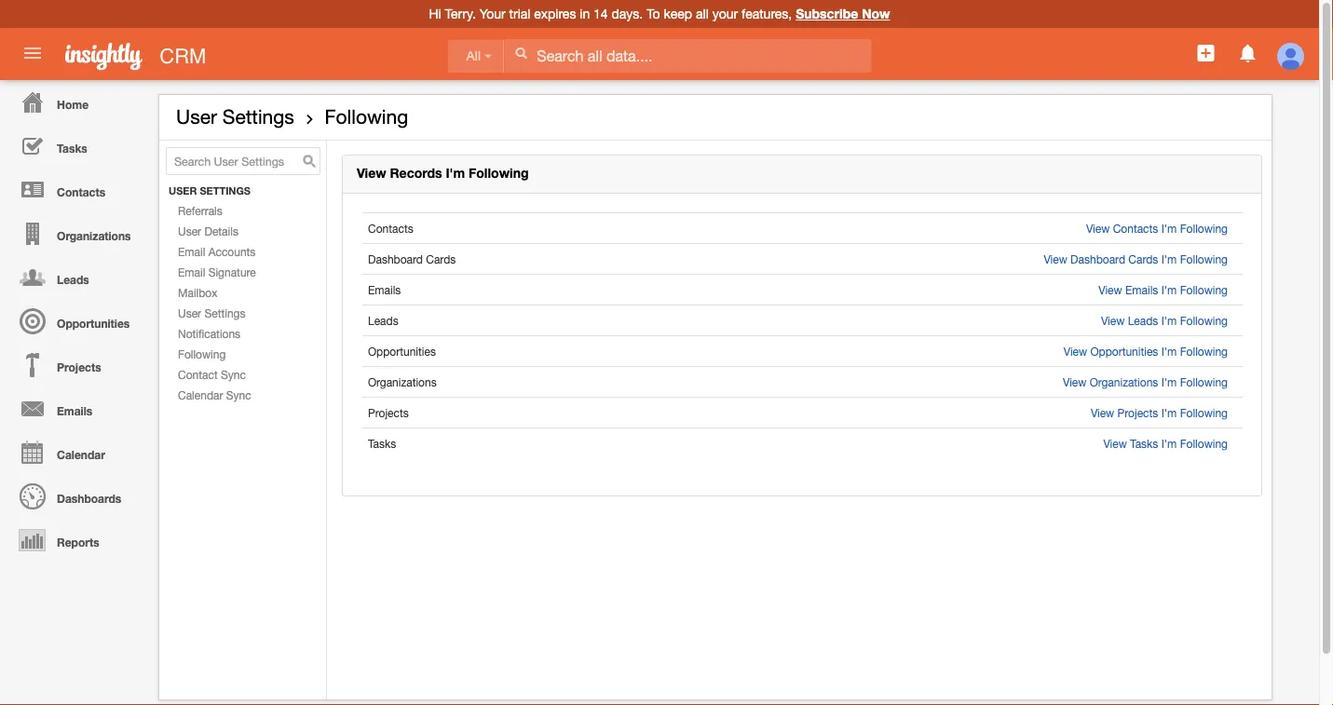 Task type: describe. For each thing, give the bounding box(es) containing it.
i'm for opportunities
[[1162, 345, 1178, 358]]

i'm for contacts
[[1162, 222, 1178, 235]]

emails link
[[5, 387, 149, 431]]

1 horizontal spatial emails
[[368, 283, 401, 296]]

user settings referrals user details email accounts email signature mailbox user settings notifications following contact sync calendar sync
[[169, 185, 256, 402]]

accounts
[[208, 245, 256, 258]]

records
[[390, 166, 442, 181]]

hi terry. your trial expires in 14 days. to keep all your features, subscribe now
[[429, 6, 891, 21]]

1 horizontal spatial projects
[[368, 406, 409, 420]]

0 vertical spatial user settings link
[[176, 105, 294, 128]]

0 horizontal spatial leads
[[57, 273, 89, 286]]

view tasks i'm following link
[[1104, 437, 1229, 450]]

0 vertical spatial settings
[[223, 105, 294, 128]]

following up view emails i'm following
[[1181, 253, 1229, 266]]

all
[[467, 49, 481, 63]]

1 cards from the left
[[426, 253, 456, 266]]

view projects i'm following link
[[1091, 406, 1229, 420]]

1 horizontal spatial opportunities
[[368, 345, 436, 358]]

settings
[[200, 185, 251, 197]]

1 horizontal spatial contacts
[[368, 222, 414, 235]]

2 vertical spatial user
[[178, 307, 201, 320]]

i'm up view emails i'm following
[[1162, 253, 1178, 266]]

user details link
[[159, 221, 326, 241]]

14
[[594, 6, 608, 21]]

subscribe
[[796, 6, 859, 21]]

2 horizontal spatial contacts
[[1114, 222, 1159, 235]]

Search User Settings text field
[[166, 147, 321, 175]]

view dashboard cards i'm following link
[[1044, 253, 1229, 266]]

contact sync link
[[159, 365, 326, 385]]

2 horizontal spatial tasks
[[1131, 437, 1159, 450]]

1 vertical spatial following link
[[159, 344, 326, 365]]

referrals link
[[159, 200, 326, 221]]

calendar inside navigation
[[57, 448, 105, 461]]

1 vertical spatial user settings link
[[159, 303, 326, 324]]

i'm for emails
[[1162, 283, 1178, 296]]

view tasks i'm following
[[1104, 437, 1229, 450]]

i'm for projects
[[1162, 406, 1178, 420]]

trial
[[509, 6, 531, 21]]

view organizations i'm following
[[1064, 376, 1229, 389]]

2 dashboard from the left
[[1071, 253, 1126, 266]]

view for view tasks i'm following
[[1104, 437, 1128, 450]]

calendar link
[[5, 431, 149, 474]]

to
[[647, 6, 661, 21]]

view contacts i'm following link
[[1087, 222, 1229, 235]]

contact
[[178, 368, 218, 381]]

in
[[580, 6, 590, 21]]

opportunities link
[[5, 299, 149, 343]]

i'm for leads
[[1162, 314, 1178, 327]]

view leads i'm following
[[1102, 314, 1229, 327]]

following up records
[[325, 105, 409, 128]]

view for view dashboard cards i'm following
[[1044, 253, 1068, 266]]

2 horizontal spatial emails
[[1126, 283, 1159, 296]]

settings inside user settings referrals user details email accounts email signature mailbox user settings notifications following contact sync calendar sync
[[205, 307, 246, 320]]

view projects i'm following
[[1091, 406, 1229, 420]]

hi
[[429, 6, 442, 21]]

0 vertical spatial sync
[[221, 368, 246, 381]]

following for view contacts i'm following
[[1181, 222, 1229, 235]]

all
[[696, 6, 709, 21]]

2 horizontal spatial projects
[[1118, 406, 1159, 420]]

view opportunities i'm following link
[[1064, 345, 1229, 358]]

0 horizontal spatial projects
[[57, 361, 101, 374]]

leads link
[[5, 255, 149, 299]]

features,
[[742, 6, 793, 21]]

view records i'm following
[[357, 166, 529, 181]]

projects link
[[5, 343, 149, 387]]

view dashboard cards i'm following
[[1044, 253, 1229, 266]]

organizations link
[[5, 212, 149, 255]]

calendar sync link
[[159, 385, 326, 406]]

following for view leads i'm following
[[1181, 314, 1229, 327]]

view leads i'm following link
[[1102, 314, 1229, 327]]

view for view emails i'm following
[[1099, 283, 1123, 296]]

1 dashboard from the left
[[368, 253, 423, 266]]

dashboards link
[[5, 474, 149, 518]]

1 horizontal spatial tasks
[[368, 437, 396, 450]]

mailbox link
[[159, 283, 326, 303]]

mailbox
[[178, 286, 218, 299]]

days.
[[612, 6, 643, 21]]



Task type: locate. For each thing, give the bounding box(es) containing it.
1 vertical spatial settings
[[205, 307, 246, 320]]

email
[[178, 245, 205, 258], [178, 266, 205, 279]]

sync down contact sync link
[[226, 389, 251, 402]]

2 horizontal spatial leads
[[1128, 314, 1159, 327]]

i'm
[[446, 166, 465, 181], [1162, 222, 1178, 235], [1162, 253, 1178, 266], [1162, 283, 1178, 296], [1162, 314, 1178, 327], [1162, 345, 1178, 358], [1162, 376, 1178, 389], [1162, 406, 1178, 420], [1162, 437, 1178, 450]]

0 vertical spatial following link
[[325, 105, 409, 128]]

tasks inside 'link'
[[57, 142, 87, 155]]

dashboards
[[57, 492, 121, 505]]

user settings link
[[176, 105, 294, 128], [159, 303, 326, 324]]

dashboard down records
[[368, 253, 423, 266]]

1 email from the top
[[178, 245, 205, 258]]

opportunities up the projects link
[[57, 317, 130, 330]]

1 vertical spatial user
[[178, 225, 201, 238]]

dashboard cards
[[368, 253, 456, 266]]

user down crm
[[176, 105, 217, 128]]

subscribe now link
[[796, 6, 891, 21]]

0 horizontal spatial organizations
[[57, 229, 131, 242]]

following up view leads i'm following
[[1181, 283, 1229, 296]]

user
[[169, 185, 197, 197]]

Search all data.... text field
[[505, 39, 872, 73]]

i'm for records
[[446, 166, 465, 181]]

i'm right records
[[446, 166, 465, 181]]

contacts up the organizations link at the top left of the page
[[57, 185, 105, 199]]

contacts link
[[5, 168, 149, 212]]

user settings link up "search user settings" text field
[[176, 105, 294, 128]]

0 horizontal spatial calendar
[[57, 448, 105, 461]]

following up view tasks i'm following link
[[1181, 406, 1229, 420]]

view emails i'm following
[[1099, 283, 1229, 296]]

settings
[[223, 105, 294, 128], [205, 307, 246, 320]]

emails up calendar link
[[57, 405, 93, 418]]

dashboard
[[368, 253, 423, 266], [1071, 253, 1126, 266]]

i'm up view leads i'm following
[[1162, 283, 1178, 296]]

view for view opportunities i'm following
[[1064, 345, 1088, 358]]

notifications image
[[1238, 42, 1260, 64]]

contacts up view dashboard cards i'm following
[[1114, 222, 1159, 235]]

user down mailbox
[[178, 307, 201, 320]]

referrals
[[178, 204, 223, 217]]

contacts up dashboard cards
[[368, 222, 414, 235]]

notifications link
[[159, 324, 326, 344]]

1 horizontal spatial leads
[[368, 314, 399, 327]]

calendar down contact
[[178, 389, 223, 402]]

0 horizontal spatial tasks
[[57, 142, 87, 155]]

tasks
[[57, 142, 87, 155], [368, 437, 396, 450], [1131, 437, 1159, 450]]

opportunities down dashboard cards
[[368, 345, 436, 358]]

following
[[325, 105, 409, 128], [469, 166, 529, 181], [1181, 222, 1229, 235], [1181, 253, 1229, 266], [1181, 283, 1229, 296], [1181, 314, 1229, 327], [1181, 345, 1229, 358], [178, 348, 226, 361], [1181, 376, 1229, 389], [1181, 406, 1229, 420], [1181, 437, 1229, 450]]

opportunities
[[57, 317, 130, 330], [368, 345, 436, 358], [1091, 345, 1159, 358]]

1 vertical spatial email
[[178, 266, 205, 279]]

your
[[480, 6, 506, 21]]

leads up the view opportunities i'm following
[[1128, 314, 1159, 327]]

1 horizontal spatial cards
[[1129, 253, 1159, 266]]

view emails i'm following link
[[1099, 283, 1229, 296]]

following up view projects i'm following
[[1181, 376, 1229, 389]]

expires
[[534, 6, 576, 21]]

1 horizontal spatial calendar
[[178, 389, 223, 402]]

organizations inside navigation
[[57, 229, 131, 242]]

1 horizontal spatial dashboard
[[1071, 253, 1126, 266]]

following down view emails i'm following link
[[1181, 314, 1229, 327]]

following link
[[325, 105, 409, 128], [159, 344, 326, 365]]

user down the 'referrals'
[[178, 225, 201, 238]]

details
[[205, 225, 239, 238]]

emails down dashboard cards
[[368, 283, 401, 296]]

following for view organizations i'm following
[[1181, 376, 1229, 389]]

signature
[[208, 266, 256, 279]]

reports link
[[5, 518, 149, 562]]

email up mailbox
[[178, 266, 205, 279]]

following for view emails i'm following
[[1181, 283, 1229, 296]]

following down view leads i'm following link
[[1181, 345, 1229, 358]]

contacts
[[57, 185, 105, 199], [368, 222, 414, 235], [1114, 222, 1159, 235]]

following right records
[[469, 166, 529, 181]]

email accounts link
[[159, 241, 326, 262]]

i'm up view tasks i'm following link
[[1162, 406, 1178, 420]]

now
[[862, 6, 891, 21]]

0 vertical spatial email
[[178, 245, 205, 258]]

following up contact
[[178, 348, 226, 361]]

following up view emails i'm following link
[[1181, 222, 1229, 235]]

navigation
[[0, 80, 149, 562]]

view for view contacts i'm following
[[1087, 222, 1110, 235]]

i'm for organizations
[[1162, 376, 1178, 389]]

view organizations i'm following link
[[1064, 376, 1229, 389]]

emails
[[368, 283, 401, 296], [1126, 283, 1159, 296], [57, 405, 93, 418]]

2 horizontal spatial opportunities
[[1091, 345, 1159, 358]]

cards down view records i'm following
[[426, 253, 456, 266]]

cards down view contacts i'm following
[[1129, 253, 1159, 266]]

tasks link
[[5, 124, 149, 168]]

following inside user settings referrals user details email accounts email signature mailbox user settings notifications following contact sync calendar sync
[[178, 348, 226, 361]]

i'm down "view projects i'm following" link
[[1162, 437, 1178, 450]]

i'm up view projects i'm following
[[1162, 376, 1178, 389]]

your
[[713, 6, 738, 21]]

0 horizontal spatial cards
[[426, 253, 456, 266]]

keep
[[664, 6, 693, 21]]

following for view projects i'm following
[[1181, 406, 1229, 420]]

navigation containing home
[[0, 80, 149, 562]]

2 cards from the left
[[1129, 253, 1159, 266]]

2 email from the top
[[178, 266, 205, 279]]

1 vertical spatial sync
[[226, 389, 251, 402]]

home
[[57, 98, 89, 111]]

i'm for tasks
[[1162, 437, 1178, 450]]

calendar inside user settings referrals user details email accounts email signature mailbox user settings notifications following contact sync calendar sync
[[178, 389, 223, 402]]

1 vertical spatial calendar
[[57, 448, 105, 461]]

i'm down view emails i'm following link
[[1162, 314, 1178, 327]]

following for view records i'm following
[[469, 166, 529, 181]]

i'm down view leads i'm following link
[[1162, 345, 1178, 358]]

email signature link
[[159, 262, 326, 283]]

projects
[[57, 361, 101, 374], [368, 406, 409, 420], [1118, 406, 1159, 420]]

view for view leads i'm following
[[1102, 314, 1125, 327]]

reports
[[57, 536, 99, 549]]

view for view organizations i'm following
[[1064, 376, 1087, 389]]

sync up the calendar sync link
[[221, 368, 246, 381]]

crm
[[160, 44, 206, 68]]

0 horizontal spatial dashboard
[[368, 253, 423, 266]]

view for view projects i'm following
[[1091, 406, 1115, 420]]

leads up opportunities link
[[57, 273, 89, 286]]

view contacts i'm following
[[1087, 222, 1229, 235]]

following link down the notifications
[[159, 344, 326, 365]]

cards
[[426, 253, 456, 266], [1129, 253, 1159, 266]]

calendar
[[178, 389, 223, 402], [57, 448, 105, 461]]

view for view records i'm following
[[357, 166, 386, 181]]

1 horizontal spatial organizations
[[368, 376, 437, 389]]

leads
[[57, 273, 89, 286], [368, 314, 399, 327], [1128, 314, 1159, 327]]

sync
[[221, 368, 246, 381], [226, 389, 251, 402]]

following for view opportunities i'm following
[[1181, 345, 1229, 358]]

user settings link up the notifications
[[159, 303, 326, 324]]

opportunities inside opportunities link
[[57, 317, 130, 330]]

white image
[[515, 47, 528, 60]]

following for view tasks i'm following
[[1181, 437, 1229, 450]]

opportunities up view organizations i'm following link
[[1091, 345, 1159, 358]]

emails down view dashboard cards i'm following
[[1126, 283, 1159, 296]]

following link up records
[[325, 105, 409, 128]]

i'm up view dashboard cards i'm following
[[1162, 222, 1178, 235]]

0 horizontal spatial contacts
[[57, 185, 105, 199]]

view opportunities i'm following
[[1064, 345, 1229, 358]]

notifications
[[178, 327, 241, 340]]

email down details
[[178, 245, 205, 258]]

0 vertical spatial user
[[176, 105, 217, 128]]

organizations
[[57, 229, 131, 242], [368, 376, 437, 389], [1090, 376, 1159, 389]]

following down "view projects i'm following" link
[[1181, 437, 1229, 450]]

0 vertical spatial calendar
[[178, 389, 223, 402]]

0 horizontal spatial opportunities
[[57, 317, 130, 330]]

terry.
[[445, 6, 476, 21]]

leads down dashboard cards
[[368, 314, 399, 327]]

settings up the notifications
[[205, 307, 246, 320]]

user
[[176, 105, 217, 128], [178, 225, 201, 238], [178, 307, 201, 320]]

calendar up dashboards link
[[57, 448, 105, 461]]

view
[[357, 166, 386, 181], [1087, 222, 1110, 235], [1044, 253, 1068, 266], [1099, 283, 1123, 296], [1102, 314, 1125, 327], [1064, 345, 1088, 358], [1064, 376, 1087, 389], [1091, 406, 1115, 420], [1104, 437, 1128, 450]]

home link
[[5, 80, 149, 124]]

all link
[[448, 40, 504, 73]]

dashboard down view contacts i'm following
[[1071, 253, 1126, 266]]

2 horizontal spatial organizations
[[1090, 376, 1159, 389]]

user settings
[[176, 105, 294, 128]]

0 horizontal spatial emails
[[57, 405, 93, 418]]

settings up "search user settings" text field
[[223, 105, 294, 128]]



Task type: vqa. For each thing, say whether or not it's contained in the screenshot.
Dashboard
yes



